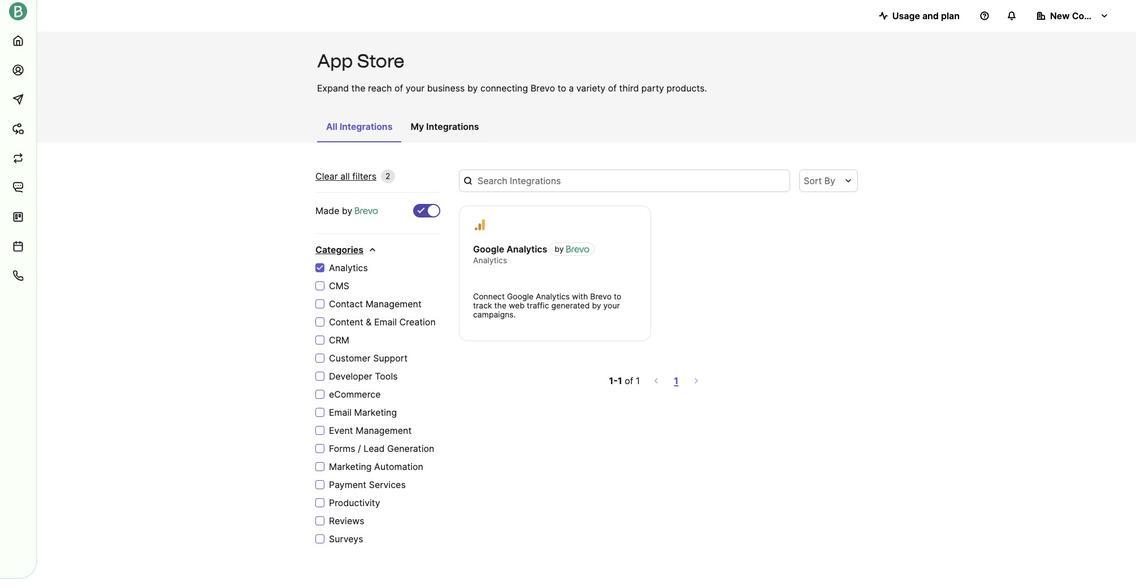 Task type: describe. For each thing, give the bounding box(es) containing it.
all
[[326, 121, 338, 132]]

tools
[[375, 371, 398, 382]]

your inside the connect google analytics with brevo to track the web traffic generated by your campaigns.
[[604, 301, 620, 311]]

plan
[[942, 10, 960, 21]]

products.
[[667, 83, 708, 94]]

cms
[[329, 281, 350, 292]]

contact management
[[329, 299, 422, 310]]

automation
[[374, 462, 424, 473]]

clear all filters
[[316, 171, 377, 182]]

brevo inside the connect google analytics with brevo to track the web traffic generated by your campaigns.
[[591, 292, 612, 301]]

new company
[[1051, 10, 1114, 21]]

customer
[[329, 353, 371, 364]]

connecting
[[481, 83, 528, 94]]

by right made
[[342, 205, 353, 217]]

email marketing
[[329, 407, 397, 419]]

content
[[329, 317, 364, 328]]

google inside the connect google analytics with brevo to track the web traffic generated by your campaigns.
[[507, 292, 534, 301]]

ecommerce
[[329, 389, 381, 400]]

usage
[[893, 10, 921, 21]]

by inside the connect google analytics with brevo to track the web traffic generated by your campaigns.
[[592, 301, 602, 311]]

management for contact management
[[366, 299, 422, 310]]

by
[[825, 175, 836, 187]]

0 horizontal spatial to
[[558, 83, 567, 94]]

company
[[1073, 10, 1114, 21]]

google analytics logo image
[[474, 219, 486, 231]]

0 horizontal spatial brevo
[[531, 83, 555, 94]]

1 inside 1 button
[[674, 376, 679, 387]]

all
[[341, 171, 350, 182]]

contact
[[329, 299, 363, 310]]

services
[[369, 480, 406, 491]]

generated
[[552, 301, 590, 311]]

event
[[329, 425, 353, 437]]

third
[[620, 83, 639, 94]]

lead
[[364, 443, 385, 455]]

customer support
[[329, 353, 408, 364]]

creation
[[400, 317, 436, 328]]

new company button
[[1028, 5, 1119, 27]]

&
[[366, 317, 372, 328]]

business
[[427, 83, 465, 94]]

0 horizontal spatial email
[[329, 407, 352, 419]]

expand the reach of your business by connecting brevo to a variety of third party products.
[[317, 83, 708, 94]]

0 horizontal spatial the
[[352, 83, 366, 94]]

made by
[[316, 205, 355, 217]]

1 vertical spatial marketing
[[329, 462, 372, 473]]

categories link
[[316, 243, 377, 257]]

1 horizontal spatial of
[[608, 83, 617, 94]]

event management
[[329, 425, 412, 437]]

0 horizontal spatial of
[[395, 83, 403, 94]]

a
[[569, 83, 574, 94]]

surveys
[[329, 534, 363, 545]]

filters
[[353, 171, 377, 182]]



Task type: vqa. For each thing, say whether or not it's contained in the screenshot.
'campaign'
no



Task type: locate. For each thing, give the bounding box(es) containing it.
0 vertical spatial to
[[558, 83, 567, 94]]

email
[[374, 317, 397, 328], [329, 407, 352, 419]]

1 horizontal spatial integrations
[[427, 121, 479, 132]]

connect google analytics with brevo to track the web traffic generated by your campaigns.
[[473, 292, 622, 320]]

and
[[923, 10, 939, 21]]

connect
[[473, 292, 505, 301]]

1 horizontal spatial to
[[614, 292, 622, 301]]

1 horizontal spatial brevo
[[591, 292, 612, 301]]

app store
[[317, 50, 405, 72]]

of
[[395, 83, 403, 94], [608, 83, 617, 94], [625, 376, 634, 387]]

all integrations link
[[317, 115, 402, 143]]

marketing automation
[[329, 462, 424, 473]]

the inside the connect google analytics with brevo to track the web traffic generated by your campaigns.
[[495, 301, 507, 311]]

0 horizontal spatial 1
[[618, 376, 623, 387]]

integrations
[[340, 121, 393, 132], [427, 121, 479, 132]]

categories
[[316, 244, 364, 256]]

1-
[[609, 376, 618, 387]]

None checkbox
[[413, 204, 441, 218]]

0 vertical spatial google
[[473, 244, 505, 255]]

the left reach
[[352, 83, 366, 94]]

my integrations link
[[402, 115, 488, 141]]

by right "with" at right
[[592, 301, 602, 311]]

1 vertical spatial to
[[614, 292, 622, 301]]

analytics inside the connect google analytics with brevo to track the web traffic generated by your campaigns.
[[536, 292, 570, 301]]

of right reach
[[395, 83, 403, 94]]

0 horizontal spatial your
[[406, 83, 425, 94]]

expand
[[317, 83, 349, 94]]

1 button
[[672, 373, 681, 389]]

by right business
[[468, 83, 478, 94]]

2 integrations from the left
[[427, 121, 479, 132]]

brevo
[[531, 83, 555, 94], [591, 292, 612, 301]]

sort by button
[[800, 170, 859, 192]]

0 vertical spatial management
[[366, 299, 422, 310]]

usage and plan button
[[870, 5, 969, 27]]

brevo right "with" at right
[[591, 292, 612, 301]]

management for event management
[[356, 425, 412, 437]]

sort
[[804, 175, 822, 187]]

3 1 from the left
[[674, 376, 679, 387]]

analytics
[[507, 244, 548, 255], [473, 256, 507, 265], [329, 262, 368, 274], [536, 292, 570, 301]]

integrations for my integrations
[[427, 121, 479, 132]]

content & email creation
[[329, 317, 436, 328]]

clear all filters link
[[316, 170, 377, 183]]

marketing
[[354, 407, 397, 419], [329, 462, 372, 473]]

the
[[352, 83, 366, 94], [495, 301, 507, 311]]

made
[[316, 205, 340, 217]]

1 right 1-
[[636, 376, 641, 387]]

0 vertical spatial email
[[374, 317, 397, 328]]

1
[[618, 376, 623, 387], [636, 376, 641, 387], [674, 376, 679, 387]]

management
[[366, 299, 422, 310], [356, 425, 412, 437]]

to inside the connect google analytics with brevo to track the web traffic generated by your campaigns.
[[614, 292, 622, 301]]

to
[[558, 83, 567, 94], [614, 292, 622, 301]]

clear
[[316, 171, 338, 182]]

1 horizontal spatial email
[[374, 317, 397, 328]]

0 vertical spatial the
[[352, 83, 366, 94]]

of right 1-
[[625, 376, 634, 387]]

your right "with" at right
[[604, 301, 620, 311]]

brevo left a
[[531, 83, 555, 94]]

0 vertical spatial your
[[406, 83, 425, 94]]

integrations right the my
[[427, 121, 479, 132]]

the left web
[[495, 301, 507, 311]]

0 horizontal spatial integrations
[[340, 121, 393, 132]]

1 1 from the left
[[618, 376, 623, 387]]

1 right 1-1 of 1
[[674, 376, 679, 387]]

tab list
[[317, 115, 488, 143]]

developer tools
[[329, 371, 398, 382]]

1 vertical spatial google
[[507, 292, 534, 301]]

generation
[[387, 443, 435, 455]]

usage and plan
[[893, 10, 960, 21]]

tab list containing all integrations
[[317, 115, 488, 143]]

management up forms / lead generation
[[356, 425, 412, 437]]

Search Integrations search field
[[459, 170, 791, 192]]

1 horizontal spatial google
[[507, 292, 534, 301]]

payment
[[329, 480, 367, 491]]

party
[[642, 83, 664, 94]]

email right &
[[374, 317, 397, 328]]

campaigns.
[[473, 310, 516, 320]]

google analytics
[[473, 244, 548, 255]]

google right connect on the left bottom of the page
[[507, 292, 534, 301]]

traffic
[[527, 301, 549, 311]]

your left business
[[406, 83, 425, 94]]

marketing up event management
[[354, 407, 397, 419]]

developer
[[329, 371, 373, 382]]

2
[[386, 171, 391, 181]]

/
[[358, 443, 361, 455]]

my integrations
[[411, 121, 479, 132]]

track
[[473, 301, 492, 311]]

support
[[373, 353, 408, 364]]

integrations right all
[[340, 121, 393, 132]]

to right "with" at right
[[614, 292, 622, 301]]

1 integrations from the left
[[340, 121, 393, 132]]

2 horizontal spatial of
[[625, 376, 634, 387]]

google down google analytics logo
[[473, 244, 505, 255]]

payment services
[[329, 480, 406, 491]]

sort by
[[804, 175, 836, 187]]

by
[[468, 83, 478, 94], [342, 205, 353, 217], [555, 244, 564, 254], [592, 301, 602, 311]]

1 vertical spatial management
[[356, 425, 412, 437]]

productivity
[[329, 498, 380, 509]]

1 left 1 button
[[618, 376, 623, 387]]

marketing up payment
[[329, 462, 372, 473]]

1 vertical spatial brevo
[[591, 292, 612, 301]]

of left third
[[608, 83, 617, 94]]

web
[[509, 301, 525, 311]]

all integrations
[[326, 121, 393, 132]]

1 vertical spatial email
[[329, 407, 352, 419]]

management up content & email creation
[[366, 299, 422, 310]]

by right google analytics
[[555, 244, 564, 254]]

2 1 from the left
[[636, 376, 641, 387]]

app
[[317, 50, 353, 72]]

integrations for all integrations
[[340, 121, 393, 132]]

crm
[[329, 335, 350, 346]]

to left a
[[558, 83, 567, 94]]

reach
[[368, 83, 392, 94]]

reviews
[[329, 516, 365, 527]]

0 vertical spatial marketing
[[354, 407, 397, 419]]

1-1 of 1
[[609, 376, 641, 387]]

google
[[473, 244, 505, 255], [507, 292, 534, 301]]

with
[[572, 292, 588, 301]]

1 vertical spatial your
[[604, 301, 620, 311]]

forms
[[329, 443, 355, 455]]

1 vertical spatial the
[[495, 301, 507, 311]]

1 horizontal spatial your
[[604, 301, 620, 311]]

0 vertical spatial brevo
[[531, 83, 555, 94]]

2 horizontal spatial 1
[[674, 376, 679, 387]]

new
[[1051, 10, 1070, 21]]

0 horizontal spatial google
[[473, 244, 505, 255]]

store
[[357, 50, 405, 72]]

forms / lead generation
[[329, 443, 435, 455]]

your
[[406, 83, 425, 94], [604, 301, 620, 311]]

my
[[411, 121, 424, 132]]

email up event
[[329, 407, 352, 419]]

1 horizontal spatial 1
[[636, 376, 641, 387]]

1 horizontal spatial the
[[495, 301, 507, 311]]

variety
[[577, 83, 606, 94]]



